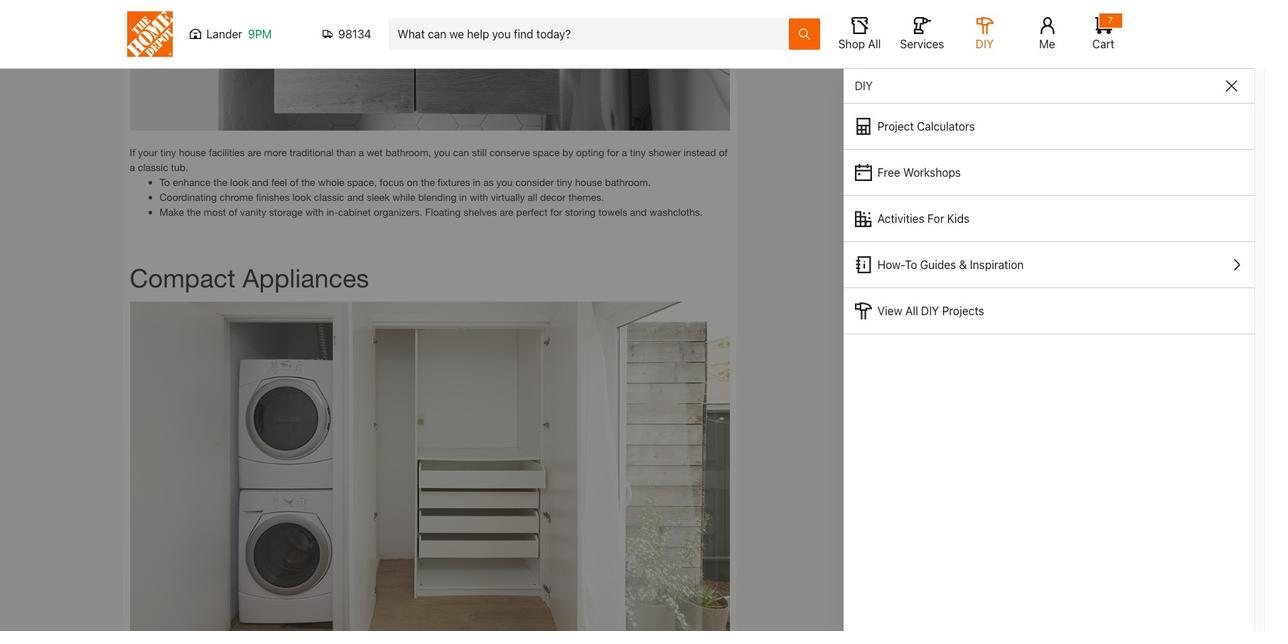 Task type: vqa. For each thing, say whether or not it's contained in the screenshot.
install inside WITH A FEW VARIABLES AFFECTING THE DIFFICULTY OF THE PROJECT, IT TYPICALLY COSTS BETWEEN $100 AND $300 FOR LABOR TO INSTALL A CEILING FAN. YOUR ELECTRICIAN'S ASSESSMENT OF THE PROJECT CAN HELP YOU PLAN AND BUDGET FOR YOUR INSTALLATION.
no



Task type: describe. For each thing, give the bounding box(es) containing it.
0 horizontal spatial tiny
[[160, 147, 176, 159]]

most
[[204, 206, 226, 218]]

the home depot logo image
[[127, 11, 172, 57]]

1 horizontal spatial look
[[293, 191, 311, 204]]

if
[[130, 147, 135, 159]]

free workshops
[[878, 166, 961, 179]]

the left whole
[[301, 177, 315, 189]]

feel
[[271, 177, 287, 189]]

appliances
[[243, 263, 369, 294]]

view all diy projects
[[878, 305, 984, 318]]

shelves
[[464, 206, 497, 218]]

if your tiny house facilities are more traditional than a wet bathroom, you can still conserve space by opting for a tiny shower instead of a classic tub. to enhance the look and feel of the whole space, focus on the fixtures in as you consider tiny house bathroom. coordinating chrome finishes look classic and sleek while blending in with virtually all decor themes. make the most of vanity storage with in-cabinet organizers. floating shelves are perfect for storing towels and washcloths.
[[130, 147, 728, 218]]

inspiration
[[970, 259, 1024, 272]]

cabinet
[[338, 206, 371, 218]]

blending
[[418, 191, 457, 204]]

7
[[1108, 15, 1113, 26]]

cart
[[1093, 38, 1115, 50]]

shop
[[839, 38, 865, 50]]

focus
[[380, 177, 404, 189]]

all for shop
[[868, 38, 881, 50]]

cart 7
[[1093, 15, 1115, 50]]

as
[[483, 177, 494, 189]]

shop all
[[839, 38, 881, 50]]

space
[[533, 147, 560, 159]]

9pm
[[248, 28, 272, 41]]

2 horizontal spatial a
[[622, 147, 627, 159]]

kids
[[947, 213, 970, 225]]

0 vertical spatial and
[[252, 177, 269, 189]]

workshops
[[903, 166, 961, 179]]

0 horizontal spatial house
[[179, 147, 206, 159]]

still
[[472, 147, 487, 159]]

me
[[1040, 38, 1056, 50]]

themes.
[[569, 191, 604, 204]]

finishes
[[256, 191, 290, 204]]

2 vertical spatial of
[[229, 206, 237, 218]]

the right on
[[421, 177, 435, 189]]

2 horizontal spatial and
[[630, 206, 647, 218]]

1 horizontal spatial and
[[347, 191, 364, 204]]

services
[[900, 38, 944, 50]]

&
[[959, 259, 967, 272]]

washcloths.
[[650, 206, 703, 218]]

1 horizontal spatial of
[[290, 177, 299, 189]]

calculators
[[917, 120, 975, 133]]

services button
[[900, 17, 945, 51]]

space,
[[347, 177, 377, 189]]

0 horizontal spatial are
[[248, 147, 261, 159]]

whole
[[318, 177, 344, 189]]

0 horizontal spatial classic
[[138, 162, 168, 174]]

a small gray vanity is attached to the wall next to the toilet in a small bathroom with white hexagon tile. image
[[130, 0, 730, 131]]

by
[[563, 147, 573, 159]]

virtually
[[491, 191, 525, 204]]

compact appliances
[[130, 263, 369, 294]]

What can we help you find today? search field
[[398, 19, 788, 49]]

storing
[[565, 206, 596, 218]]

view
[[878, 305, 903, 318]]

activities for kids
[[878, 213, 970, 225]]

0 horizontal spatial look
[[230, 177, 249, 189]]

coordinating
[[160, 191, 217, 204]]

bathroom.
[[605, 177, 651, 189]]

me button
[[1025, 17, 1070, 51]]

the up chrome
[[213, 177, 227, 189]]

tub.
[[171, 162, 188, 174]]

1 vertical spatial for
[[550, 206, 562, 218]]

fixtures
[[438, 177, 470, 189]]

1 vertical spatial you
[[497, 177, 513, 189]]



Task type: locate. For each thing, give the bounding box(es) containing it.
look up chrome
[[230, 177, 249, 189]]

view all diy projects link
[[844, 289, 1255, 334]]

drawer close image
[[1226, 80, 1238, 92]]

how-to guides & inspiration button
[[844, 242, 1255, 288]]

1 horizontal spatial a
[[359, 147, 364, 159]]

with left in- on the top
[[305, 206, 324, 218]]

for
[[607, 147, 619, 159], [550, 206, 562, 218]]

you up "virtually" on the top left of page
[[497, 177, 513, 189]]

all inside "link"
[[906, 305, 918, 318]]

diy right services
[[976, 38, 994, 50]]

chrome
[[220, 191, 253, 204]]

how-
[[878, 259, 905, 272]]

2 vertical spatial diy
[[921, 305, 939, 318]]

0 vertical spatial are
[[248, 147, 261, 159]]

to left enhance
[[160, 177, 170, 189]]

a down "if" on the top left of page
[[130, 162, 135, 174]]

tiny up decor
[[557, 177, 573, 189]]

0 vertical spatial all
[[868, 38, 881, 50]]

0 vertical spatial you
[[434, 147, 450, 159]]

how-to guides & inspiration
[[878, 259, 1024, 272]]

all for view
[[906, 305, 918, 318]]

all right "view"
[[906, 305, 918, 318]]

shower
[[649, 147, 681, 159]]

1 horizontal spatial all
[[906, 305, 918, 318]]

98134 button
[[322, 27, 371, 41]]

diy inside "link"
[[921, 305, 939, 318]]

of right feel
[[290, 177, 299, 189]]

and left feel
[[252, 177, 269, 189]]

a stackable washer and dryer behind a partial wall next to storage space with white drawers. image
[[130, 302, 730, 632]]

0 vertical spatial in
[[473, 177, 481, 189]]

1 vertical spatial look
[[293, 191, 311, 204]]

sleek
[[367, 191, 390, 204]]

1 vertical spatial are
[[500, 206, 514, 218]]

a left wet
[[359, 147, 364, 159]]

with up shelves
[[470, 191, 488, 204]]

1 horizontal spatial house
[[575, 177, 602, 189]]

1 vertical spatial in
[[459, 191, 467, 204]]

in down fixtures
[[459, 191, 467, 204]]

diy button
[[962, 17, 1008, 51]]

0 vertical spatial for
[[607, 147, 619, 159]]

you
[[434, 147, 450, 159], [497, 177, 513, 189]]

diy inside button
[[976, 38, 994, 50]]

can
[[453, 147, 469, 159]]

1 horizontal spatial classic
[[314, 191, 344, 204]]

activities for kids link
[[844, 196, 1255, 242]]

1 vertical spatial to
[[905, 259, 917, 272]]

1 horizontal spatial in
[[473, 177, 481, 189]]

are
[[248, 147, 261, 159], [500, 206, 514, 218]]

and right the towels
[[630, 206, 647, 218]]

the
[[213, 177, 227, 189], [301, 177, 315, 189], [421, 177, 435, 189], [187, 206, 201, 218]]

to inside if your tiny house facilities are more traditional than a wet bathroom, you can still conserve space by opting for a tiny shower instead of a classic tub. to enhance the look and feel of the whole space, focus on the fixtures in as you consider tiny house bathroom. coordinating chrome finishes look classic and sleek while blending in with virtually all decor themes. make the most of vanity storage with in-cabinet organizers. floating shelves are perfect for storing towels and washcloths.
[[160, 177, 170, 189]]

towels
[[599, 206, 627, 218]]

1 vertical spatial diy
[[855, 80, 873, 92]]

tiny left shower at right top
[[630, 147, 646, 159]]

0 vertical spatial diy
[[976, 38, 994, 50]]

all
[[528, 191, 537, 204]]

conserve
[[490, 147, 530, 159]]

0 horizontal spatial a
[[130, 162, 135, 174]]

look
[[230, 177, 249, 189], [293, 191, 311, 204]]

to inside button
[[905, 259, 917, 272]]

98134
[[338, 28, 371, 41]]

1 horizontal spatial diy
[[921, 305, 939, 318]]

1 horizontal spatial are
[[500, 206, 514, 218]]

for down decor
[[550, 206, 562, 218]]

more
[[264, 147, 287, 159]]

classic down your
[[138, 162, 168, 174]]

1 vertical spatial of
[[290, 177, 299, 189]]

0 horizontal spatial to
[[160, 177, 170, 189]]

your
[[138, 147, 158, 159]]

tiny
[[160, 147, 176, 159], [630, 147, 646, 159], [557, 177, 573, 189]]

0 vertical spatial to
[[160, 177, 170, 189]]

a up bathroom.
[[622, 147, 627, 159]]

house up themes.
[[575, 177, 602, 189]]

consider
[[516, 177, 554, 189]]

bathroom,
[[386, 147, 431, 159]]

facilities
[[209, 147, 245, 159]]

0 vertical spatial classic
[[138, 162, 168, 174]]

all right shop
[[868, 38, 881, 50]]

diy left projects
[[921, 305, 939, 318]]

a
[[359, 147, 364, 159], [622, 147, 627, 159], [130, 162, 135, 174]]

1 horizontal spatial with
[[470, 191, 488, 204]]

guides
[[920, 259, 956, 272]]

house
[[179, 147, 206, 159], [575, 177, 602, 189]]

are left more
[[248, 147, 261, 159]]

1 vertical spatial all
[[906, 305, 918, 318]]

the down coordinating
[[187, 206, 201, 218]]

you left can
[[434, 147, 450, 159]]

all
[[868, 38, 881, 50], [906, 305, 918, 318]]

decor
[[540, 191, 566, 204]]

project
[[878, 120, 914, 133]]

in left as at top
[[473, 177, 481, 189]]

opting
[[576, 147, 604, 159]]

in
[[473, 177, 481, 189], [459, 191, 467, 204]]

menu containing project calculators
[[844, 104, 1255, 335]]

2 horizontal spatial of
[[719, 147, 728, 159]]

1 vertical spatial house
[[575, 177, 602, 189]]

make
[[160, 206, 184, 218]]

1 vertical spatial with
[[305, 206, 324, 218]]

tiny up the tub.
[[160, 147, 176, 159]]

of down chrome
[[229, 206, 237, 218]]

organizers.
[[374, 206, 423, 218]]

2 horizontal spatial diy
[[976, 38, 994, 50]]

classic
[[138, 162, 168, 174], [314, 191, 344, 204]]

are down "virtually" on the top left of page
[[500, 206, 514, 218]]

free
[[878, 166, 901, 179]]

vanity
[[240, 206, 266, 218]]

of right instead
[[719, 147, 728, 159]]

project calculators
[[878, 120, 975, 133]]

while
[[393, 191, 415, 204]]

house up the tub.
[[179, 147, 206, 159]]

0 vertical spatial look
[[230, 177, 249, 189]]

and up cabinet
[[347, 191, 364, 204]]

diy down shop all
[[855, 80, 873, 92]]

shop all button
[[837, 17, 883, 51]]

1 horizontal spatial for
[[607, 147, 619, 159]]

free workshops link
[[844, 150, 1255, 196]]

diy
[[976, 38, 994, 50], [855, 80, 873, 92], [921, 305, 939, 318]]

and
[[252, 177, 269, 189], [347, 191, 364, 204], [630, 206, 647, 218]]

project calculators link
[[844, 104, 1255, 149]]

0 horizontal spatial and
[[252, 177, 269, 189]]

look up storage
[[293, 191, 311, 204]]

traditional
[[290, 147, 334, 159]]

on
[[407, 177, 418, 189]]

instead
[[684, 147, 716, 159]]

1 horizontal spatial tiny
[[557, 177, 573, 189]]

perfect
[[516, 206, 548, 218]]

for
[[928, 213, 944, 225]]

wet
[[367, 147, 383, 159]]

0 vertical spatial of
[[719, 147, 728, 159]]

floating
[[425, 206, 461, 218]]

0 vertical spatial with
[[470, 191, 488, 204]]

in-
[[327, 206, 338, 218]]

to left guides
[[905, 259, 917, 272]]

0 horizontal spatial you
[[434, 147, 450, 159]]

storage
[[269, 206, 303, 218]]

0 horizontal spatial with
[[305, 206, 324, 218]]

for right opting
[[607, 147, 619, 159]]

2 vertical spatial and
[[630, 206, 647, 218]]

1 horizontal spatial to
[[905, 259, 917, 272]]

enhance
[[173, 177, 211, 189]]

0 horizontal spatial diy
[[855, 80, 873, 92]]

1 vertical spatial classic
[[314, 191, 344, 204]]

0 horizontal spatial for
[[550, 206, 562, 218]]

projects
[[942, 305, 984, 318]]

feedback link image
[[1246, 240, 1265, 317]]

0 horizontal spatial in
[[459, 191, 467, 204]]

than
[[336, 147, 356, 159]]

of
[[719, 147, 728, 159], [290, 177, 299, 189], [229, 206, 237, 218]]

2 horizontal spatial tiny
[[630, 147, 646, 159]]

lander
[[207, 28, 242, 41]]

0 vertical spatial house
[[179, 147, 206, 159]]

0 horizontal spatial all
[[868, 38, 881, 50]]

1 vertical spatial and
[[347, 191, 364, 204]]

lander 9pm
[[207, 28, 272, 41]]

0 horizontal spatial of
[[229, 206, 237, 218]]

all inside button
[[868, 38, 881, 50]]

1 horizontal spatial you
[[497, 177, 513, 189]]

to
[[160, 177, 170, 189], [905, 259, 917, 272]]

activities
[[878, 213, 925, 225]]

classic down whole
[[314, 191, 344, 204]]

compact
[[130, 263, 235, 294]]

menu
[[844, 104, 1255, 335]]



